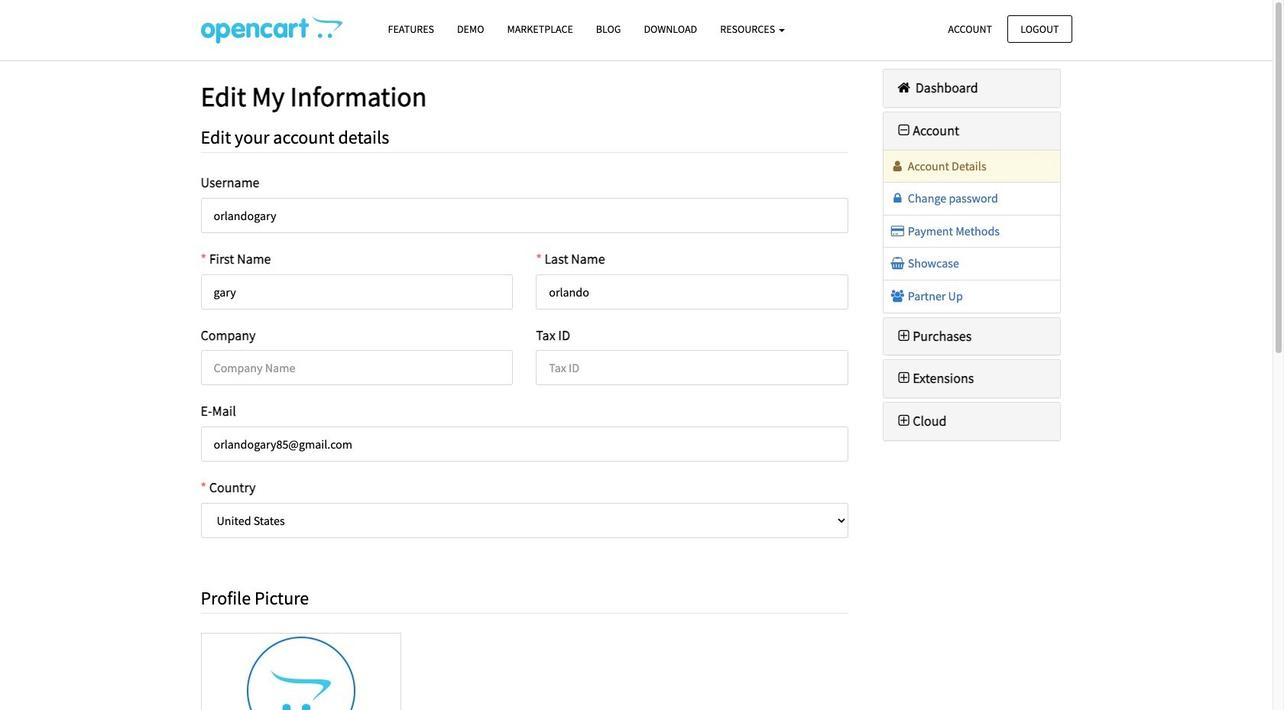 Task type: describe. For each thing, give the bounding box(es) containing it.
2 plus square o image from the top
[[895, 414, 913, 428]]

user image
[[890, 159, 906, 172]]

credit card image
[[890, 225, 906, 237]]

users image
[[890, 290, 906, 302]]

Tax ID text field
[[536, 350, 849, 386]]

home image
[[895, 81, 913, 95]]

First Name text field
[[201, 274, 513, 309]]



Task type: locate. For each thing, give the bounding box(es) containing it.
lock image
[[890, 192, 906, 204]]

1 vertical spatial plus square o image
[[895, 414, 913, 428]]

Last Name text field
[[536, 274, 849, 309]]

account edit image
[[201, 16, 342, 44]]

Username text field
[[201, 198, 849, 233]]

plus square o image down users image
[[895, 329, 913, 343]]

plus square o image down plus square o icon
[[895, 414, 913, 428]]

shopping basket image
[[890, 257, 906, 269]]

0 vertical spatial plus square o image
[[895, 329, 913, 343]]

minus square o image
[[895, 124, 913, 137]]

Company Name text field
[[201, 350, 513, 386]]

plus square o image
[[895, 372, 913, 386]]

E-Mail text field
[[201, 427, 849, 462]]

1 plus square o image from the top
[[895, 329, 913, 343]]

plus square o image
[[895, 329, 913, 343], [895, 414, 913, 428]]



Task type: vqa. For each thing, say whether or not it's contained in the screenshot.
the leftmost to
no



